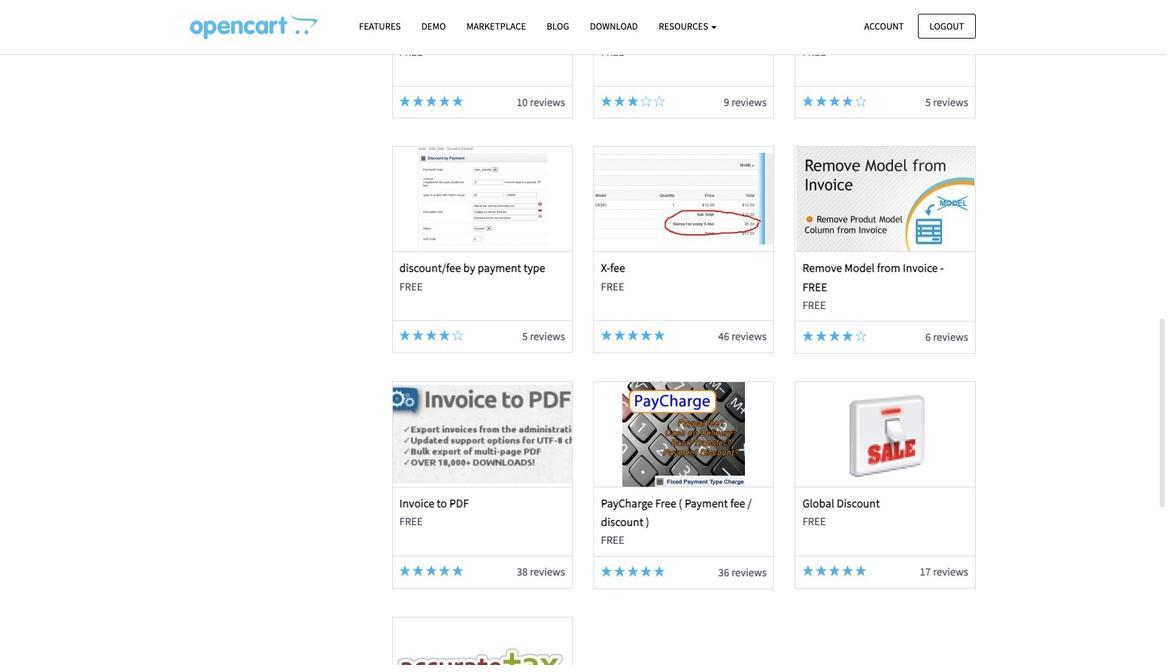 Task type: describe. For each thing, give the bounding box(es) containing it.
reviews for invoice to pdf
[[530, 565, 565, 579]]

free inside global discount free
[[803, 515, 826, 529]]

free inside oc2 - discounts pack free
[[601, 45, 624, 59]]

fee inside x-fee free
[[610, 261, 625, 276]]

download
[[590, 20, 638, 32]]

better
[[803, 26, 833, 41]]

free inside x-fee free
[[601, 280, 624, 293]]

fee inside paycharge free ( payment fee / discount ) free
[[731, 496, 745, 511]]

9
[[724, 95, 729, 109]]

type
[[524, 261, 545, 276]]

oc2 - discounts pack free
[[601, 26, 703, 59]]

blog
[[547, 20, 569, 32]]

free inside invoice to pdf free
[[399, 515, 423, 529]]

marketplace
[[467, 20, 526, 32]]

account
[[864, 20, 904, 32]]

reviews for remove model from invoice - free
[[933, 330, 968, 344]]

resources
[[659, 20, 710, 32]]

36 reviews
[[718, 566, 767, 580]]

star light o image for free
[[856, 96, 867, 107]]

invoice to pdf image
[[393, 383, 572, 487]]

/
[[748, 496, 752, 511]]

pdf
[[449, 496, 469, 511]]

from
[[877, 261, 901, 276]]

logout
[[930, 20, 964, 32]]

invoice inside invoice to pdf free
[[399, 496, 435, 511]]

model
[[845, 261, 875, 276]]

demo link
[[411, 14, 456, 39]]

discount inside "total customer group discount free"
[[509, 26, 552, 41]]

group
[[476, 26, 506, 41]]

marketplace link
[[456, 14, 537, 39]]

paycharge free ( payment fee / discount ) free
[[601, 496, 752, 548]]

discount/fee by payment type image
[[393, 147, 572, 252]]

remove model from invoice - free image
[[796, 147, 975, 252]]

discounts
[[630, 26, 678, 41]]

free inside better together free
[[803, 45, 826, 59]]

oc2
[[601, 26, 621, 41]]

17 reviews
[[920, 565, 968, 579]]

- inside 'remove model from invoice - free free'
[[940, 261, 944, 276]]

oc2 - discounts pack link
[[601, 26, 703, 41]]

features link
[[349, 14, 411, 39]]

remove model from invoice - free free
[[803, 261, 944, 312]]

reviews for better together
[[933, 95, 968, 109]]

invoice to pdf free
[[399, 496, 469, 529]]

free inside discount/fee by payment type free
[[399, 280, 423, 293]]

together
[[835, 26, 879, 41]]

5 for discount/fee by payment type
[[522, 330, 528, 344]]

5 reviews for better together
[[926, 95, 968, 109]]

reviews for paycharge free ( payment fee / discount )
[[732, 566, 767, 580]]

46
[[718, 330, 729, 344]]

opencart total orders image
[[190, 14, 318, 39]]

better together free
[[803, 26, 879, 59]]

5 reviews for discount/fee by payment type
[[522, 330, 565, 344]]

payment
[[478, 261, 521, 276]]

(
[[679, 496, 682, 511]]

demo
[[422, 20, 446, 32]]

accuratetax enterprise tax tools image
[[393, 618, 572, 666]]

9 reviews
[[724, 95, 767, 109]]

features
[[359, 20, 401, 32]]

38
[[517, 565, 528, 579]]

reviews for discount/fee by payment type
[[530, 330, 565, 344]]

by
[[463, 261, 475, 276]]



Task type: locate. For each thing, give the bounding box(es) containing it.
discount inside global discount free
[[837, 496, 880, 511]]

x-
[[601, 261, 610, 276]]

reviews
[[530, 95, 565, 109], [732, 95, 767, 109], [933, 95, 968, 109], [530, 330, 565, 344], [732, 330, 767, 344], [933, 330, 968, 344], [530, 565, 565, 579], [933, 565, 968, 579], [732, 566, 767, 580]]

invoice
[[903, 261, 938, 276], [399, 496, 435, 511]]

1 horizontal spatial discount
[[837, 496, 880, 511]]

fee
[[610, 261, 625, 276], [731, 496, 745, 511]]

1 vertical spatial discount
[[837, 496, 880, 511]]

38 reviews
[[517, 565, 565, 579]]

invoice right from
[[903, 261, 938, 276]]

reviews for global discount
[[933, 565, 968, 579]]

reviews for x-fee
[[732, 330, 767, 344]]

2 star light o image from the top
[[856, 331, 867, 342]]

total customer group discount link
[[399, 26, 552, 41]]

1 horizontal spatial 5 reviews
[[926, 95, 968, 109]]

to
[[437, 496, 447, 511]]

discount
[[601, 515, 644, 530]]

5 for better together
[[926, 95, 931, 109]]

discount/fee by payment type free
[[399, 261, 545, 293]]

36
[[718, 566, 729, 580]]

0 horizontal spatial 5 reviews
[[522, 330, 565, 344]]

discount/fee
[[399, 261, 461, 276]]

46 reviews
[[718, 330, 767, 344]]

paycharge free ( payment fee / discount ) link
[[601, 496, 752, 530]]

discount/fee by payment type link
[[399, 261, 545, 276]]

1 vertical spatial star light o image
[[856, 331, 867, 342]]

1 horizontal spatial fee
[[731, 496, 745, 511]]

10
[[517, 95, 528, 109]]

star light o image
[[856, 96, 867, 107], [856, 331, 867, 342]]

star light o image down better together free
[[856, 96, 867, 107]]

global discount link
[[803, 496, 880, 511]]

0 vertical spatial fee
[[610, 261, 625, 276]]

0 horizontal spatial 5
[[522, 330, 528, 344]]

paycharge free ( payment fee / discount ) image
[[594, 383, 774, 487]]

5
[[926, 95, 931, 109], [522, 330, 528, 344]]

x-fee link
[[601, 261, 625, 276]]

x fee image
[[594, 147, 774, 252]]

total
[[399, 26, 424, 41]]

free
[[399, 45, 423, 59], [601, 45, 624, 59], [803, 45, 826, 59], [399, 280, 423, 293], [601, 280, 624, 293], [803, 280, 827, 295], [803, 298, 826, 312], [399, 515, 423, 529], [803, 515, 826, 529], [601, 534, 624, 548]]

star light o image for 9 reviews
[[654, 96, 665, 107]]

blog link
[[537, 14, 580, 39]]

invoice to pdf link
[[399, 496, 469, 511]]

0 vertical spatial -
[[624, 26, 627, 41]]

pack
[[680, 26, 703, 41]]

resources link
[[648, 14, 728, 39]]

customer
[[426, 26, 473, 41]]

6 reviews
[[926, 330, 968, 344]]

0 vertical spatial 5 reviews
[[926, 95, 968, 109]]

6
[[926, 330, 931, 344]]

0 vertical spatial invoice
[[903, 261, 938, 276]]

5 reviews
[[926, 95, 968, 109], [522, 330, 565, 344]]

download link
[[580, 14, 648, 39]]

star light o image for 5 reviews
[[452, 330, 463, 341]]

star light image
[[399, 96, 410, 107], [426, 96, 437, 107], [601, 96, 612, 107], [628, 96, 639, 107], [816, 96, 827, 107], [842, 96, 853, 107], [399, 330, 410, 341], [439, 330, 450, 341], [601, 330, 612, 341], [614, 330, 625, 341], [628, 330, 639, 341], [803, 331, 814, 342], [829, 331, 840, 342], [842, 331, 853, 342], [399, 566, 410, 577], [413, 566, 424, 577], [803, 566, 814, 577], [829, 566, 840, 577], [842, 566, 853, 577], [614, 567, 625, 578], [628, 567, 639, 578], [654, 567, 665, 578]]

)
[[646, 515, 649, 530]]

star light o image down 'remove model from invoice - free free'
[[856, 331, 867, 342]]

discount
[[509, 26, 552, 41], [837, 496, 880, 511]]

1 star light o image from the top
[[856, 96, 867, 107]]

1 vertical spatial 5 reviews
[[522, 330, 565, 344]]

0 horizontal spatial discount
[[509, 26, 552, 41]]

- right oc2
[[624, 26, 627, 41]]

total customer group discount free
[[399, 26, 552, 59]]

1 horizontal spatial 5
[[926, 95, 931, 109]]

free inside "total customer group discount free"
[[399, 45, 423, 59]]

1 vertical spatial 5
[[522, 330, 528, 344]]

- inside oc2 - discounts pack free
[[624, 26, 627, 41]]

1 horizontal spatial star light o image
[[641, 96, 652, 107]]

1 vertical spatial fee
[[731, 496, 745, 511]]

10 reviews
[[517, 95, 565, 109]]

- right from
[[940, 261, 944, 276]]

account link
[[853, 13, 916, 39]]

global discount free
[[803, 496, 880, 529]]

0 vertical spatial discount
[[509, 26, 552, 41]]

0 horizontal spatial invoice
[[399, 496, 435, 511]]

star light o image for from
[[856, 331, 867, 342]]

remove model from invoice - free link
[[803, 261, 944, 295]]

paycharge
[[601, 496, 653, 511]]

x-fee free
[[601, 261, 625, 293]]

0 horizontal spatial -
[[624, 26, 627, 41]]

better together link
[[803, 26, 879, 41]]

better together image
[[796, 0, 975, 17]]

2 horizontal spatial star light o image
[[654, 96, 665, 107]]

1 horizontal spatial -
[[940, 261, 944, 276]]

0 vertical spatial star light o image
[[856, 96, 867, 107]]

star light image
[[413, 96, 424, 107], [439, 96, 450, 107], [452, 96, 463, 107], [614, 96, 625, 107], [803, 96, 814, 107], [829, 96, 840, 107], [413, 330, 424, 341], [426, 330, 437, 341], [641, 330, 652, 341], [654, 330, 665, 341], [816, 331, 827, 342], [426, 566, 437, 577], [439, 566, 450, 577], [452, 566, 463, 577], [816, 566, 827, 577], [856, 566, 867, 577], [601, 567, 612, 578], [641, 567, 652, 578]]

discount right group
[[509, 26, 552, 41]]

invoice left to
[[399, 496, 435, 511]]

0 vertical spatial 5
[[926, 95, 931, 109]]

remove
[[803, 261, 842, 276]]

0 horizontal spatial fee
[[610, 261, 625, 276]]

-
[[624, 26, 627, 41], [940, 261, 944, 276]]

star light o image
[[641, 96, 652, 107], [654, 96, 665, 107], [452, 330, 463, 341]]

1 horizontal spatial invoice
[[903, 261, 938, 276]]

free inside paycharge free ( payment fee / discount ) free
[[601, 534, 624, 548]]

payment
[[685, 496, 728, 511]]

logout link
[[918, 13, 976, 39]]

global
[[803, 496, 834, 511]]

discount right global
[[837, 496, 880, 511]]

1 vertical spatial invoice
[[399, 496, 435, 511]]

free
[[655, 496, 677, 511]]

17
[[920, 565, 931, 579]]

0 horizontal spatial star light o image
[[452, 330, 463, 341]]

invoice inside 'remove model from invoice - free free'
[[903, 261, 938, 276]]

1 vertical spatial -
[[940, 261, 944, 276]]

global discount image
[[796, 383, 975, 487]]



Task type: vqa. For each thing, say whether or not it's contained in the screenshot.
with
no



